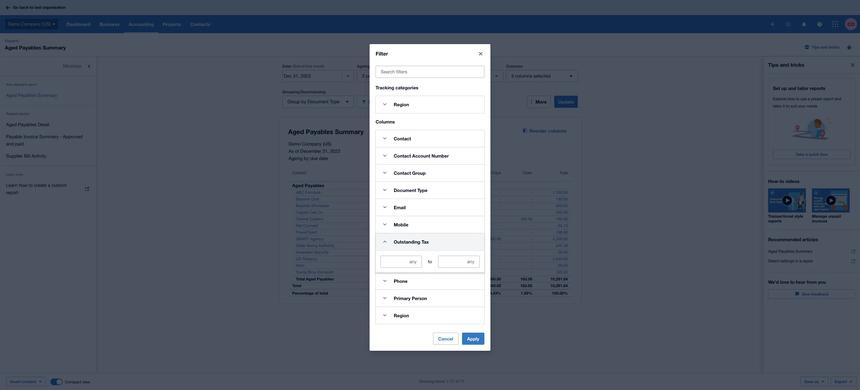 Task type: describe. For each thing, give the bounding box(es) containing it.
Select end date field
[[283, 70, 342, 82]]

bros
[[308, 270, 316, 275]]

tracking
[[376, 85, 394, 90]]

tour
[[820, 152, 828, 157]]

0 vertical spatial date
[[282, 64, 291, 69]]

more
[[536, 99, 547, 105]]

svg image inside demo company (us) popup button
[[52, 23, 55, 25]]

1 54.13 link from the left
[[389, 223, 406, 229]]

net connect link
[[289, 223, 322, 229]]

summary down minimize button
[[38, 93, 57, 98]]

document inside group by document type "popup button"
[[308, 99, 329, 104]]

learn for learn more
[[6, 173, 14, 176]]

you
[[818, 280, 826, 285]]

to right love
[[790, 280, 795, 285]]

in
[[795, 259, 798, 264]]

1 - 30 days button
[[360, 167, 406, 182]]

cancel
[[438, 336, 453, 342]]

how for learn
[[19, 183, 27, 188]]

2 any number field from the left
[[439, 256, 479, 268]]

10,291.84 for total
[[550, 283, 568, 288]]

0 horizontal spatial tips
[[768, 62, 779, 68]]

1 840.00 from the left
[[390, 204, 402, 208]]

us
[[296, 257, 301, 261]]

30 inside 3 periods of 30 day button
[[387, 73, 393, 79]]

2 245.38 link from the left
[[552, 243, 571, 249]]

contact up contact group
[[394, 153, 411, 159]]

co button
[[845, 15, 860, 33]]

security
[[314, 250, 329, 255]]

5,599.28 for total
[[387, 283, 402, 288]]

to right it
[[786, 104, 790, 108]]

older button
[[505, 167, 536, 182]]

bayside club link
[[289, 196, 323, 202]]

2 840.00 from the left
[[556, 204, 568, 208]]

10,291.84 for total aged payables
[[550, 277, 568, 282]]

2 54.13 from the left
[[558, 224, 568, 228]]

to left use
[[796, 97, 799, 101]]

tricks inside button
[[829, 45, 840, 50]]

group inside group by document type "popup button"
[[287, 99, 300, 104]]

aged down 'related' at the top
[[6, 122, 17, 127]]

wholesale
[[311, 204, 329, 208]]

5 expand image from the top
[[379, 275, 391, 287]]

company for demo company (us) as of december 31, 2023 ageing by due date
[[302, 141, 322, 147]]

0 horizontal spatial reports
[[18, 112, 29, 116]]

related reports
[[6, 112, 29, 116]]

2 840.00 link from the left
[[552, 203, 571, 209]]

region for sixth expand image from the top
[[394, 313, 409, 318]]

due
[[310, 156, 318, 161]]

co
[[318, 210, 323, 215]]

54.41%
[[388, 291, 402, 296]]

242.00 for first 242.00 link from the left
[[390, 210, 402, 215]]

2,000.00 for total
[[486, 283, 501, 288]]

(us) for demo company (us) as of december 31, 2023 ageing by due date
[[323, 141, 331, 147]]

invoices
[[812, 219, 827, 224]]

items
[[436, 380, 445, 384]]

group by document type button
[[282, 96, 354, 108]]

date inside due date popup button
[[446, 73, 456, 79]]

130.00 for first 130.00 link from the left
[[390, 197, 402, 202]]

transactional
[[768, 214, 793, 219]]

125.03 for 1st 125.03 link from right
[[556, 270, 568, 275]]

swanston security
[[296, 250, 329, 255]]

to left videos
[[780, 179, 784, 184]]

aged down bros
[[306, 277, 316, 282]]

filter button
[[357, 96, 428, 108]]

cab
[[309, 210, 317, 215]]

transactional style reports
[[768, 214, 803, 224]]

minimize button
[[0, 60, 97, 72]]

payable invoice summary - approved and paid
[[6, 134, 83, 147]]

payables up 'invoice'
[[18, 122, 36, 127]]

suit
[[791, 104, 797, 108]]

custom
[[51, 183, 67, 188]]

1 59.54 from the left
[[392, 250, 402, 255]]

give feedback
[[802, 292, 829, 297]]

1 1,150.00 link from the left
[[383, 190, 406, 196]]

recommended
[[768, 237, 801, 242]]

1 horizontal spatial tailor
[[798, 86, 809, 91]]

invoice
[[24, 134, 38, 139]]

furniture
[[305, 190, 321, 195]]

1 242.00 link from the left
[[387, 210, 406, 216]]

save
[[804, 380, 814, 384]]

filter inside button
[[369, 99, 380, 104]]

ageing inside the demo company (us) as of december 31, 2023 ageing by due date
[[289, 156, 303, 161]]

1 29.00 link from the left
[[438, 263, 455, 269]]

more button
[[527, 96, 551, 108]]

xero for xero
[[296, 264, 304, 268]]

2 108.60 link from the left
[[552, 230, 571, 236]]

percentage
[[292, 291, 314, 296]]

demo company (us) as of december 31, 2023 ageing by due date
[[289, 141, 340, 161]]

and inside button
[[821, 45, 828, 50]]

december
[[300, 149, 321, 154]]

document type
[[394, 188, 427, 193]]

- inside button
[[484, 171, 486, 175]]

reorder
[[529, 128, 547, 134]]

quick
[[809, 152, 819, 157]]

100.00%
[[552, 291, 568, 296]]

1 163.56 link from the left
[[517, 216, 536, 222]]

19.43%
[[487, 291, 501, 296]]

tips and tricks button
[[801, 42, 843, 52]]

as
[[289, 149, 294, 154]]

aged up select
[[768, 249, 777, 254]]

take a quick tour button
[[773, 150, 850, 159]]

report right the standard
[[28, 83, 37, 86]]

articles
[[802, 237, 818, 242]]

unpaid
[[828, 214, 841, 219]]

0 horizontal spatial aged payables summary
[[6, 93, 57, 98]]

242.00 for 2nd 242.00 link
[[556, 210, 568, 215]]

co banner
[[0, 0, 860, 33]]

2 125.03 link from the left
[[552, 270, 571, 276]]

love
[[780, 280, 789, 285]]

recommended articles
[[768, 237, 818, 242]]

cancel button
[[433, 333, 458, 345]]

2,000.00 for total aged payables
[[486, 277, 501, 282]]

set
[[773, 86, 780, 91]]

us treasury link
[[289, 256, 321, 262]]

of right 1-
[[455, 380, 459, 384]]

us treasury
[[296, 257, 317, 261]]

3 periods of 30 day
[[362, 73, 402, 79]]

account
[[412, 153, 430, 159]]

transactional style reports button
[[768, 189, 806, 224]]

and inside payable invoice summary - approved and paid
[[6, 141, 14, 147]]

more
[[15, 173, 23, 176]]

group inside filter "dialog"
[[412, 170, 426, 176]]

1 vertical spatial tips and tricks
[[768, 62, 804, 68]]

3 periods of 30 day button
[[357, 70, 428, 82]]

day
[[394, 73, 402, 79]]

document inside filter "dialog"
[[394, 188, 416, 193]]

2 1,150.00 link from the left
[[549, 190, 571, 196]]

report right in
[[803, 259, 813, 264]]

2 29.00 link from the left
[[554, 263, 571, 269]]

1 840.00 link from the left
[[387, 203, 406, 209]]

copiers
[[310, 217, 323, 222]]

type inside filter "dialog"
[[417, 188, 427, 193]]

group by document type
[[287, 99, 339, 104]]

a inside explore how to use a preset report and tailor it to suit your needs
[[808, 97, 810, 101]]

collapse image
[[379, 236, 391, 248]]

payable
[[6, 134, 22, 139]]

1 108.60 link from the left
[[387, 230, 406, 236]]

agency
[[310, 237, 324, 241]]

older
[[523, 171, 532, 175]]

learn how to create a custom report link
[[0, 180, 97, 199]]

bayside for bayside club
[[296, 197, 310, 202]]

export
[[835, 380, 847, 384]]

expand image for contact
[[379, 133, 391, 145]]

showing
[[419, 380, 434, 384]]

of inside the demo company (us) as of december 31, 2023 ageing by due date
[[295, 149, 299, 154]]

1 2,000.00 from the top
[[486, 237, 501, 241]]

state
[[296, 244, 305, 248]]

primary
[[394, 296, 411, 301]]

aged inside reports aged payables summary
[[5, 44, 18, 51]]

2,644.60 link
[[549, 256, 571, 262]]

demo for demo company (us)
[[8, 21, 20, 27]]

1 125.03 link from the left
[[387, 270, 406, 276]]

club
[[311, 197, 319, 202]]

manage unpaid invoices button
[[812, 189, 850, 224]]

3 expand image from the top
[[379, 167, 391, 179]]

select settings in a report link
[[768, 257, 855, 266]]

demo company (us) button
[[0, 15, 62, 33]]

1 horizontal spatial svg image
[[817, 22, 822, 26]]

summary up in
[[796, 249, 812, 254]]

4 expand image from the top
[[379, 184, 391, 196]]

1 any number field from the left
[[381, 256, 421, 268]]

compact view
[[65, 380, 90, 385]]

29.00 for 1st 29.00 link from left
[[442, 264, 452, 268]]

preset
[[811, 97, 822, 101]]

by inside "popup button"
[[301, 99, 306, 104]]

0 horizontal spatial tricks
[[791, 62, 804, 68]]

demo for demo company (us) as of december 31, 2023 ageing by due date
[[289, 141, 301, 147]]

detail
[[38, 122, 49, 127]]

1 horizontal spatial columns
[[506, 64, 523, 69]]

1 54.13 from the left
[[392, 224, 402, 228]]

tax
[[422, 239, 429, 245]]

ageing for ageing by
[[432, 64, 445, 69]]

payables up furniture
[[305, 183, 324, 188]]

co
[[848, 21, 854, 27]]

filter dialog
[[370, 44, 491, 351]]



Task type: vqa. For each thing, say whether or not it's contained in the screenshot.
Company in Demo Company (US) As of December 31, 2023 Ageing by due date
yes



Task type: locate. For each thing, give the bounding box(es) containing it.
1 245.38 from the left
[[390, 244, 402, 248]]

standard
[[14, 83, 27, 86]]

1 vertical spatial tricks
[[791, 62, 804, 68]]

1 59.54 link from the left
[[389, 250, 406, 256]]

xero inside report output "element"
[[296, 264, 304, 268]]

ageing by
[[432, 64, 450, 69]]

1 10,291.84 from the top
[[550, 277, 568, 282]]

61 - 90 days
[[479, 171, 501, 175]]

130.00 link down total button
[[552, 196, 571, 202]]

contact
[[394, 136, 411, 141], [394, 153, 411, 159], [394, 170, 411, 176], [292, 171, 306, 175]]

0 horizontal spatial 59.54
[[392, 250, 402, 255]]

demo inside the demo company (us) as of december 31, 2023 ageing by due date
[[289, 141, 301, 147]]

from
[[807, 280, 817, 285]]

1 vertical spatial document
[[394, 188, 416, 193]]

(us) for demo company (us)
[[42, 21, 51, 27]]

demo company (us)
[[8, 21, 51, 27]]

region for sixth expand image from the bottom
[[394, 102, 409, 107]]

2 130.00 link from the left
[[552, 196, 571, 202]]

days for 61 - 90 days
[[492, 171, 501, 175]]

how for explore
[[787, 97, 795, 101]]

3 for 3 columns selected
[[511, 73, 514, 79]]

expand image down 1 - 30 days 'button'
[[379, 184, 391, 196]]

how inside the learn how to create a custom report
[[19, 183, 27, 188]]

1 vertical spatial 5,599.28
[[387, 283, 402, 288]]

learn more
[[6, 173, 23, 176]]

1 bayside from the top
[[296, 197, 310, 202]]

2 29.00 from the left
[[558, 264, 568, 268]]

selected
[[534, 73, 551, 79]]

245.38 link down 4,500.00 link
[[552, 243, 571, 249]]

connect
[[303, 224, 318, 228]]

245.38 down mobile at left bottom
[[390, 244, 402, 248]]

0 horizontal spatial 54.13
[[392, 224, 402, 228]]

125.03 link up phone
[[387, 270, 406, 276]]

1 horizontal spatial 130.00
[[556, 197, 568, 202]]

aged payables summary
[[6, 93, 57, 98], [768, 249, 812, 254]]

by left the due
[[304, 156, 309, 161]]

30
[[387, 73, 393, 79], [388, 171, 392, 175]]

2 horizontal spatial ageing
[[432, 64, 445, 69]]

0 horizontal spatial 29.00 link
[[438, 263, 455, 269]]

0 horizontal spatial 163.56 link
[[517, 216, 536, 222]]

1 horizontal spatial aged payables summary link
[[768, 247, 855, 257]]

svg image left co
[[832, 21, 838, 27]]

1 region from the top
[[394, 102, 409, 107]]

tips and tricks
[[812, 45, 840, 50], [768, 62, 804, 68]]

30 left day at the left top
[[387, 73, 393, 79]]

1 horizontal spatial type
[[417, 188, 427, 193]]

primary person
[[394, 296, 427, 301]]

1 horizontal spatial xero
[[296, 264, 304, 268]]

1 vertical spatial tips
[[768, 62, 779, 68]]

company inside popup button
[[21, 21, 41, 27]]

central
[[296, 217, 309, 222]]

of left this
[[301, 64, 305, 69]]

columns right "reorder"
[[548, 128, 567, 134]]

130.00
[[390, 197, 402, 202], [556, 197, 568, 202]]

1.59%
[[521, 291, 532, 296]]

to left last
[[30, 5, 34, 10]]

1 horizontal spatial date
[[446, 73, 456, 79]]

1 vertical spatial by
[[304, 156, 309, 161]]

2 2,000.00 from the top
[[486, 277, 501, 282]]

periods
[[371, 64, 385, 69]]

capital
[[296, 210, 308, 215]]

days right 1
[[393, 171, 402, 175]]

feedback
[[811, 292, 829, 297]]

ageing for ageing periods
[[357, 64, 370, 69]]

2 242.00 link from the left
[[552, 210, 571, 216]]

1 horizontal spatial any number field
[[439, 256, 479, 268]]

1 expand image from the top
[[379, 98, 391, 110]]

2 horizontal spatial svg image
[[832, 21, 838, 27]]

0 horizontal spatial how
[[19, 183, 27, 188]]

0 vertical spatial reports
[[810, 86, 825, 91]]

1 29.00 from the left
[[442, 264, 452, 268]]

1 vertical spatial group
[[412, 170, 426, 176]]

2 expand image from the top
[[379, 150, 391, 162]]

contact up contact account number
[[394, 136, 411, 141]]

1,150.00 link up email
[[383, 190, 406, 196]]

region down tracking categories
[[394, 102, 409, 107]]

svg image down organisation at the top left of page
[[52, 23, 55, 25]]

0 vertical spatial columns
[[515, 73, 532, 79]]

reports
[[810, 86, 825, 91], [18, 112, 29, 116], [768, 219, 782, 224]]

bayside down abc
[[296, 197, 310, 202]]

videos
[[786, 179, 800, 184]]

1 245.38 link from the left
[[387, 243, 406, 249]]

ageing left by
[[432, 64, 445, 69]]

expand image
[[379, 133, 391, 145], [379, 201, 391, 214], [379, 219, 391, 231], [379, 292, 391, 304]]

2 bayside from the top
[[296, 204, 310, 208]]

2 59.54 from the left
[[558, 250, 568, 255]]

filter up periods
[[376, 50, 388, 57]]

0 horizontal spatial 125.03
[[390, 270, 402, 275]]

1 vertical spatial columns
[[548, 128, 567, 134]]

0 horizontal spatial 17
[[450, 380, 454, 384]]

0 vertical spatial aged payables summary
[[6, 93, 57, 98]]

0 horizontal spatial type
[[330, 99, 339, 104]]

31,
[[323, 149, 329, 154]]

we'd love to hear from you
[[768, 280, 826, 285]]

summary inside payable invoice summary - approved and paid
[[39, 134, 59, 139]]

108.60 link down mobile at left bottom
[[387, 230, 406, 236]]

Search filters field
[[376, 66, 484, 78]]

expand image
[[379, 98, 391, 110], [379, 150, 391, 162], [379, 167, 391, 179], [379, 184, 391, 196], [379, 275, 391, 287], [379, 310, 391, 322]]

2 242.00 from the left
[[556, 210, 568, 215]]

- link
[[496, 190, 505, 196], [527, 190, 536, 196], [447, 196, 455, 202], [496, 196, 505, 202], [527, 196, 536, 202], [496, 203, 505, 209], [527, 203, 536, 209], [496, 210, 505, 216], [527, 210, 536, 216], [496, 216, 505, 222], [496, 223, 505, 229], [527, 223, 536, 229], [447, 230, 455, 236], [496, 230, 505, 236], [527, 230, 536, 236], [397, 236, 406, 242], [527, 236, 536, 242], [496, 243, 505, 249], [527, 243, 536, 249], [447, 250, 455, 256], [496, 250, 505, 256], [527, 250, 536, 256], [447, 256, 455, 262], [496, 256, 505, 262], [527, 256, 536, 262], [397, 263, 406, 269], [496, 263, 505, 269], [527, 263, 536, 269], [447, 270, 455, 276], [496, 270, 505, 276], [527, 270, 536, 276]]

payables up settings
[[779, 249, 795, 254]]

learn for learn how to create a custom report
[[6, 183, 18, 188]]

1 vertical spatial demo
[[289, 141, 301, 147]]

1 3 from the left
[[362, 73, 365, 79]]

bayside wholesale link
[[289, 203, 333, 209]]

a right create
[[48, 183, 50, 188]]

1 expand image from the top
[[379, 133, 391, 145]]

4,500.00 link
[[549, 236, 571, 242]]

demo up as
[[289, 141, 301, 147]]

to inside the learn how to create a custom report
[[29, 183, 33, 188]]

2 5,599.28 from the top
[[387, 283, 402, 288]]

save as button
[[801, 377, 828, 387]]

capital cab co link
[[289, 210, 326, 216]]

245.38 for 2nd the 245.38 link
[[556, 244, 568, 248]]

to left create
[[29, 183, 33, 188]]

reports aged payables summary
[[5, 39, 66, 51]]

0 vertical spatial by
[[301, 99, 306, 104]]

3 expand image from the top
[[379, 219, 391, 231]]

0 horizontal spatial document
[[308, 99, 329, 104]]

1 days from the left
[[393, 171, 402, 175]]

245.38 link down mobile at left bottom
[[387, 243, 406, 249]]

of inside button
[[382, 73, 386, 79]]

1,150.00 for 1st the 1,150.00 link
[[387, 190, 402, 195]]

how up suit
[[787, 97, 795, 101]]

1 horizontal spatial 29.00 link
[[554, 263, 571, 269]]

settings
[[780, 259, 794, 264]]

3 left selected
[[511, 73, 514, 79]]

- inside 'button'
[[385, 171, 387, 175]]

2 learn from the top
[[6, 183, 18, 188]]

1 17 from the left
[[450, 380, 454, 384]]

learn inside the learn how to create a custom report
[[6, 183, 18, 188]]

save as
[[804, 380, 819, 384]]

(us)
[[42, 21, 51, 27], [323, 141, 331, 147]]

1 horizontal spatial 130.00 link
[[552, 196, 571, 202]]

0 vertical spatial tips
[[812, 45, 820, 50]]

aged payables summary down xero standard report
[[6, 93, 57, 98]]

2 days from the left
[[492, 171, 501, 175]]

style
[[795, 214, 803, 219]]

columns
[[506, 64, 523, 69], [376, 119, 395, 124]]

aged payables detail link
[[0, 119, 97, 131]]

contact up aged payables
[[292, 171, 306, 175]]

to down tax
[[428, 259, 432, 264]]

columns
[[515, 73, 532, 79], [548, 128, 567, 134]]

how down more
[[19, 183, 27, 188]]

0 horizontal spatial any number field
[[381, 256, 421, 268]]

1 vertical spatial bayside
[[296, 204, 310, 208]]

2 108.60 from the left
[[556, 230, 568, 235]]

3 inside button
[[362, 73, 365, 79]]

demo inside popup button
[[8, 21, 20, 27]]

contact up document type
[[394, 170, 411, 176]]

59.54 down outstanding
[[392, 250, 402, 255]]

company inside the demo company (us) as of december 31, 2023 ageing by due date
[[302, 141, 322, 147]]

1 130.00 from the left
[[390, 197, 402, 202]]

expand image for email
[[379, 201, 391, 214]]

expand image up 1
[[379, 150, 391, 162]]

aged down the standard
[[6, 93, 17, 98]]

days inside 'button'
[[393, 171, 402, 175]]

filter down tracking on the top left of page
[[369, 99, 380, 104]]

0 horizontal spatial 130.00
[[390, 197, 402, 202]]

contact button
[[289, 167, 360, 182]]

3 2,000.00 from the top
[[486, 283, 501, 288]]

and
[[821, 45, 828, 50], [780, 62, 789, 68], [788, 86, 796, 91], [835, 97, 841, 101], [6, 141, 14, 147]]

0 vertical spatial 5,599.28
[[387, 277, 402, 282]]

apply
[[467, 336, 479, 342]]

date left end
[[282, 64, 291, 69]]

242.00 link up the "4,500.00" at bottom
[[552, 210, 571, 216]]

payables down reports link
[[19, 44, 41, 51]]

2 1,150.00 from the left
[[553, 190, 568, 195]]

1 horizontal spatial 59.54 link
[[554, 250, 571, 256]]

1 vertical spatial date
[[446, 73, 456, 79]]

columns inside filter "dialog"
[[376, 119, 395, 124]]

1 108.60 from the left
[[390, 230, 402, 235]]

columns inside button
[[548, 128, 567, 134]]

1 horizontal spatial days
[[492, 171, 501, 175]]

0 horizontal spatial aged payables summary link
[[0, 89, 97, 102]]

1
[[382, 171, 384, 175]]

3 for 3 periods of 30 day
[[362, 73, 365, 79]]

tailor left it
[[773, 104, 782, 108]]

1 horizontal spatial tips
[[812, 45, 820, 50]]

aged payables summary link down xero standard report
[[0, 89, 97, 102]]

close image
[[475, 48, 487, 60]]

130.00 for first 130.00 link from the right
[[556, 197, 568, 202]]

1 horizontal spatial company
[[302, 141, 322, 147]]

company up the "december"
[[302, 141, 322, 147]]

1 vertical spatial filter
[[369, 99, 380, 104]]

how-to videos
[[768, 179, 800, 184]]

2 vertical spatial 2,000.00
[[486, 283, 501, 288]]

2 horizontal spatial reports
[[810, 86, 825, 91]]

0 horizontal spatial 130.00 link
[[387, 196, 406, 202]]

1 horizontal spatial 54.13 link
[[554, 223, 571, 229]]

company down go back to last organisation link
[[21, 21, 41, 27]]

5,599.28 for total aged payables
[[387, 277, 402, 282]]

0 vertical spatial filter
[[376, 50, 388, 57]]

payables down transport
[[317, 277, 334, 282]]

0 vertical spatial tailor
[[798, 86, 809, 91]]

1 vertical spatial (us)
[[323, 141, 331, 147]]

of left total
[[315, 291, 319, 296]]

tailor inside explore how to use a preset report and tailor it to suit your needs
[[773, 104, 782, 108]]

2 130.00 from the left
[[556, 197, 568, 202]]

1 horizontal spatial 3
[[511, 73, 514, 79]]

1 horizontal spatial (us)
[[323, 141, 331, 147]]

reorder columns
[[529, 128, 567, 134]]

1 horizontal spatial demo
[[289, 141, 301, 147]]

108.60 down mobile at left bottom
[[390, 230, 402, 235]]

tailor up use
[[798, 86, 809, 91]]

report inside the learn how to create a custom report
[[6, 190, 18, 195]]

svg image
[[832, 21, 838, 27], [817, 22, 822, 26], [52, 23, 55, 25]]

(us) inside the demo company (us) as of december 31, 2023 ageing by due date
[[323, 141, 331, 147]]

0 horizontal spatial group
[[287, 99, 300, 104]]

2 59.54 link from the left
[[554, 250, 571, 256]]

by down grouping/summarizing
[[301, 99, 306, 104]]

1 horizontal spatial 1,150.00
[[553, 190, 568, 195]]

organisation
[[42, 5, 66, 10]]

person
[[412, 296, 427, 301]]

columns up report title field
[[376, 119, 395, 124]]

1 horizontal spatial 108.60 link
[[552, 230, 571, 236]]

1 horizontal spatial tips and tricks
[[812, 45, 840, 50]]

how
[[787, 97, 795, 101], [19, 183, 27, 188]]

1 horizontal spatial 1,150.00 link
[[549, 190, 571, 196]]

2 10,291.84 from the top
[[550, 283, 568, 288]]

0 horizontal spatial 1,150.00
[[387, 190, 402, 195]]

0 vertical spatial learn
[[6, 173, 14, 176]]

0 horizontal spatial 1,150.00 link
[[383, 190, 406, 196]]

2 54.13 link from the left
[[554, 223, 571, 229]]

aged up abc
[[292, 183, 303, 188]]

a right in
[[799, 259, 802, 264]]

1,150.00 down total button
[[553, 190, 568, 195]]

number
[[432, 153, 449, 159]]

of inside report output "element"
[[315, 291, 319, 296]]

outstanding
[[394, 239, 420, 245]]

- inside payable invoice summary - approved and paid
[[60, 134, 62, 139]]

any number field
[[381, 256, 421, 268], [439, 256, 479, 268]]

type inside group by document type "popup button"
[[330, 99, 339, 104]]

powerdirect
[[296, 230, 317, 235]]

1 vertical spatial columns
[[376, 119, 395, 124]]

3 left periods
[[362, 73, 365, 79]]

6 expand image from the top
[[379, 310, 391, 322]]

1 1,150.00 from the left
[[387, 190, 402, 195]]

days
[[393, 171, 402, 175], [492, 171, 501, 175]]

125.03 down "2,644.60" link at the bottom
[[556, 270, 568, 275]]

and inside explore how to use a preset report and tailor it to suit your needs
[[835, 97, 841, 101]]

bayside
[[296, 197, 310, 202], [296, 204, 310, 208]]

tips inside tips and tricks button
[[812, 45, 820, 50]]

54.13 down email
[[392, 224, 402, 228]]

document down grouping/summarizing
[[308, 99, 329, 104]]

document
[[308, 99, 329, 104], [394, 188, 416, 193]]

days for 1 - 30 days
[[393, 171, 402, 175]]

108.60 for first 108.60 'link' from left
[[390, 230, 402, 235]]

report output element
[[289, 167, 571, 297]]

1 horizontal spatial aged payables summary
[[768, 249, 812, 254]]

1 horizontal spatial how
[[787, 97, 795, 101]]

59.54 up 2,644.60
[[558, 250, 568, 255]]

1 242.00 from the left
[[390, 210, 402, 215]]

give feedback button
[[768, 290, 855, 299]]

245.38 for first the 245.38 link from the left
[[390, 244, 402, 248]]

company for demo company (us)
[[21, 21, 41, 27]]

columns for 3
[[515, 73, 532, 79]]

expand image down "54.41%"
[[379, 310, 391, 322]]

tips and tricks inside button
[[812, 45, 840, 50]]

242.00 link up mobile at left bottom
[[387, 210, 406, 216]]

reports up aged payables detail
[[18, 112, 29, 116]]

expand image for mobile
[[379, 219, 391, 231]]

take a quick tour
[[796, 152, 828, 157]]

1,150.00 for first the 1,150.00 link from the right
[[553, 190, 568, 195]]

108.60 for second 108.60 'link' from left
[[556, 230, 568, 235]]

a right "take"
[[806, 152, 808, 157]]

0 horizontal spatial (us)
[[42, 21, 51, 27]]

1 horizontal spatial document
[[394, 188, 416, 193]]

email
[[394, 205, 406, 210]]

days inside button
[[492, 171, 501, 175]]

svg image
[[6, 6, 10, 10], [786, 22, 790, 26], [802, 22, 806, 26], [771, 22, 774, 26]]

group down account
[[412, 170, 426, 176]]

xero left the standard
[[6, 83, 13, 86]]

of inside date : end of this month
[[301, 64, 305, 69]]

-
[[60, 134, 62, 139], [385, 171, 387, 175], [484, 171, 486, 175], [500, 190, 501, 195], [531, 190, 532, 195], [450, 197, 452, 202], [500, 197, 501, 202], [531, 197, 532, 202], [500, 204, 501, 208], [531, 204, 532, 208], [500, 210, 501, 215], [531, 210, 532, 215], [500, 217, 501, 222], [500, 224, 501, 228], [531, 224, 532, 228], [450, 230, 452, 235], [500, 230, 501, 235], [531, 230, 532, 235], [401, 237, 402, 241], [531, 237, 532, 241], [500, 244, 501, 248], [531, 244, 532, 248], [450, 250, 452, 255], [500, 250, 501, 255], [531, 250, 532, 255], [450, 257, 452, 261], [500, 257, 501, 261], [531, 257, 532, 261], [401, 264, 402, 268], [500, 264, 501, 268], [531, 264, 532, 268], [450, 270, 452, 275], [500, 270, 501, 275], [531, 270, 532, 275]]

(us) up the 31,
[[323, 141, 331, 147]]

108.60 up the "4,500.00" at bottom
[[556, 230, 568, 235]]

2 vertical spatial total
[[292, 283, 301, 288]]

1 learn from the top
[[6, 173, 14, 176]]

29.00 for second 29.00 link from the left
[[558, 264, 568, 268]]

payables inside reports aged payables summary
[[19, 44, 41, 51]]

1 horizontal spatial 245.38 link
[[552, 243, 571, 249]]

0 vertical spatial tips and tricks
[[812, 45, 840, 50]]

region down primary
[[394, 313, 409, 318]]

1 130.00 link from the left
[[387, 196, 406, 202]]

report inside explore how to use a preset report and tailor it to suit your needs
[[823, 97, 834, 101]]

columns left selected
[[515, 73, 532, 79]]

(us) inside popup button
[[42, 21, 51, 27]]

contact account number
[[394, 153, 449, 159]]

1 horizontal spatial 125.03 link
[[552, 270, 571, 276]]

4 expand image from the top
[[379, 292, 391, 304]]

1 125.03 from the left
[[390, 270, 402, 275]]

bayside up capital
[[296, 204, 310, 208]]

contact inside button
[[292, 171, 306, 175]]

go back to last organisation
[[13, 5, 66, 10]]

Report title field
[[287, 125, 509, 139]]

demo down go
[[8, 21, 20, 27]]

0 vertical spatial (us)
[[42, 21, 51, 27]]

insert content
[[10, 380, 36, 384]]

columns for reorder
[[548, 128, 567, 134]]

xero down us
[[296, 264, 304, 268]]

xero
[[6, 83, 13, 86], [296, 264, 304, 268]]

contact group
[[394, 170, 426, 176]]

of
[[301, 64, 305, 69], [382, 73, 386, 79], [295, 149, 299, 154], [315, 291, 319, 296], [455, 380, 459, 384]]

paid
[[15, 141, 24, 147]]

expand image for primary person
[[379, 292, 391, 304]]

1 vertical spatial 10,291.84
[[550, 283, 568, 288]]

view
[[82, 380, 90, 385]]

54.13 up the "4,500.00" at bottom
[[558, 224, 568, 228]]

1-
[[446, 380, 450, 384]]

0 vertical spatial region
[[394, 102, 409, 107]]

date right due
[[446, 73, 456, 79]]

1 horizontal spatial reports
[[768, 219, 782, 224]]

state taxing authority
[[296, 244, 334, 248]]

0 vertical spatial document
[[308, 99, 329, 104]]

0 horizontal spatial columns
[[515, 73, 532, 79]]

0 vertical spatial how
[[787, 97, 795, 101]]

0 vertical spatial demo
[[8, 21, 20, 27]]

2 region from the top
[[394, 313, 409, 318]]

3 columns selected
[[511, 73, 551, 79]]

learn left more
[[6, 173, 14, 176]]

242.00 up the "4,500.00" at bottom
[[556, 210, 568, 215]]

by inside the demo company (us) as of december 31, 2023 ageing by due date
[[304, 156, 309, 161]]

125.03 for 1st 125.03 link
[[390, 270, 402, 275]]

2 3 from the left
[[511, 73, 514, 79]]

apply button
[[462, 333, 484, 345]]

2 17 from the left
[[460, 380, 464, 384]]

grouping/summarizing
[[282, 89, 326, 94]]

aged down reports link
[[5, 44, 18, 51]]

840.00
[[390, 204, 402, 208], [556, 204, 568, 208]]

130.00 link up email
[[387, 196, 406, 202]]

(us) down go back to last organisation
[[42, 21, 51, 27]]

1 vertical spatial total
[[296, 277, 305, 282]]

of right as
[[295, 149, 299, 154]]

to
[[30, 5, 34, 10], [796, 97, 799, 101], [786, 104, 790, 108], [780, 179, 784, 184], [29, 183, 33, 188], [428, 259, 432, 264], [790, 280, 795, 285]]

1 5,599.28 from the top
[[387, 277, 402, 282]]

2 163.56 link from the left
[[552, 216, 571, 222]]

aged payables summary link down articles
[[768, 247, 855, 257]]

1 vertical spatial reports
[[18, 112, 29, 116]]

xero for xero standard report
[[6, 83, 13, 86]]

0 horizontal spatial 59.54 link
[[389, 250, 406, 256]]

transport
[[317, 270, 334, 275]]

1 horizontal spatial group
[[412, 170, 426, 176]]

54.13 link up the "4,500.00" at bottom
[[554, 223, 571, 229]]

125.03
[[390, 270, 402, 275], [556, 270, 568, 275]]

reports inside transactional style reports
[[768, 219, 782, 224]]

0 horizontal spatial 108.60
[[390, 230, 402, 235]]

manage unpaid invoices
[[812, 214, 841, 224]]

1 vertical spatial xero
[[296, 264, 304, 268]]

1 horizontal spatial columns
[[548, 128, 567, 134]]

108.60 link up the "4,500.00" at bottom
[[552, 230, 571, 236]]

1 horizontal spatial 108.60
[[556, 230, 568, 235]]

125.03 up phone
[[390, 270, 402, 275]]

0 horizontal spatial 54.13 link
[[389, 223, 406, 229]]

columns up 3 columns selected
[[506, 64, 523, 69]]

payables down xero standard report
[[18, 93, 36, 98]]

type
[[330, 99, 339, 104], [417, 188, 427, 193]]

expand image left contact group
[[379, 167, 391, 179]]

document down contact group
[[394, 188, 416, 193]]

0 vertical spatial 30
[[387, 73, 393, 79]]

0 horizontal spatial tips and tricks
[[768, 62, 804, 68]]

last
[[35, 5, 41, 10]]

total
[[560, 171, 568, 175], [296, 277, 305, 282], [292, 283, 301, 288]]

hear
[[796, 280, 806, 285]]

young
[[296, 270, 307, 275]]

0 vertical spatial group
[[287, 99, 300, 104]]

30 inside 1 - 30 days 'button'
[[388, 171, 392, 175]]

a inside the learn how to create a custom report
[[48, 183, 50, 188]]

how inside explore how to use a preset report and tailor it to suit your needs
[[787, 97, 795, 101]]

1 horizontal spatial 242.00
[[556, 210, 568, 215]]

bayside wholesale
[[296, 204, 329, 208]]

2 125.03 from the left
[[556, 270, 568, 275]]

summary inside reports aged payables summary
[[43, 44, 66, 51]]

report right preset
[[823, 97, 834, 101]]

filter inside "dialog"
[[376, 50, 388, 57]]

needs
[[807, 104, 817, 108]]

to inside co banner
[[30, 5, 34, 10]]

2 expand image from the top
[[379, 201, 391, 214]]

outstanding tax
[[394, 239, 429, 245]]

bayside for bayside wholesale
[[296, 204, 310, 208]]

due
[[437, 73, 445, 79]]

periods
[[366, 73, 381, 79]]

days right the 90
[[492, 171, 501, 175]]

1,150.00 link down total button
[[549, 190, 571, 196]]

2 245.38 from the left
[[556, 244, 568, 248]]

reports
[[5, 39, 19, 43]]

svg image inside go back to last organisation link
[[6, 6, 10, 10]]

0 vertical spatial bayside
[[296, 197, 310, 202]]

learn down learn more
[[6, 183, 18, 188]]

a inside 'button'
[[806, 152, 808, 157]]

percentage of total
[[292, 291, 328, 296]]

1 vertical spatial aged payables summary
[[768, 249, 812, 254]]

ageing down as
[[289, 156, 303, 161]]

to inside filter "dialog"
[[428, 259, 432, 264]]

total inside button
[[560, 171, 568, 175]]

smart agency link
[[289, 236, 327, 242]]

0 horizontal spatial svg image
[[52, 23, 55, 25]]

0 vertical spatial aged payables summary link
[[0, 89, 97, 102]]



